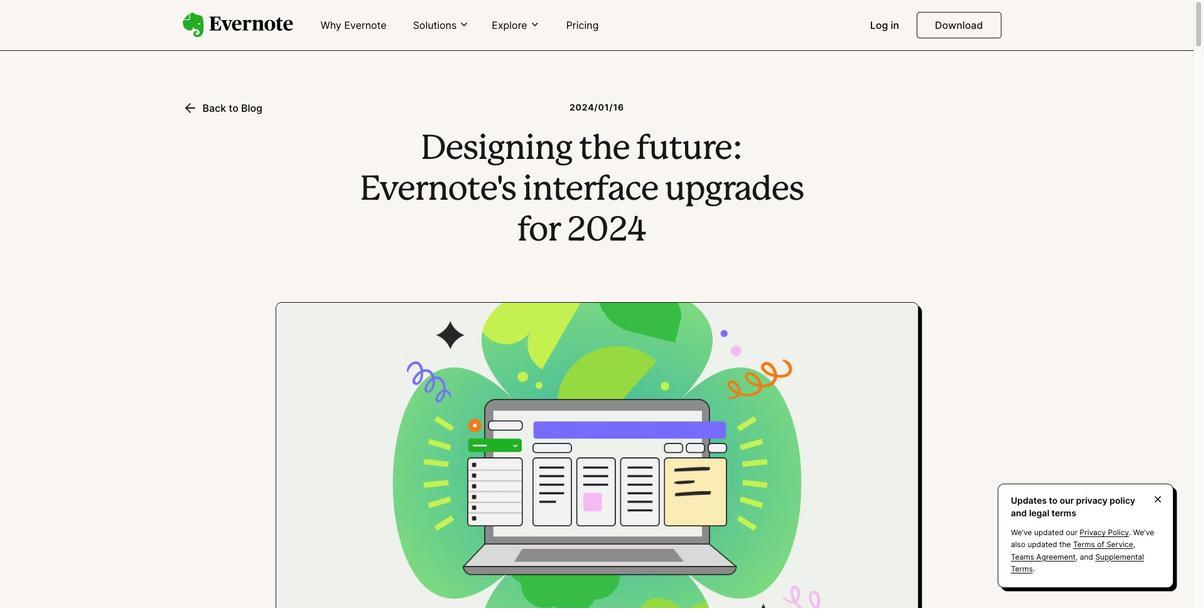 Task type: describe. For each thing, give the bounding box(es) containing it.
interface
[[523, 175, 658, 206]]

blog — new evernote ui 2024 image
[[276, 303, 918, 608]]

designing
[[421, 134, 573, 165]]

supplemental terms
[[1012, 552, 1145, 574]]

evernote
[[344, 19, 387, 31]]

terms of service , teams agreement , and
[[1012, 540, 1136, 562]]

privacy
[[1080, 528, 1107, 537]]

policy
[[1109, 528, 1130, 537]]

in
[[891, 19, 900, 31]]

2024/01/16
[[570, 102, 625, 112]]

policy
[[1110, 495, 1136, 506]]

solutions button
[[409, 18, 473, 32]]

evernote logo image
[[183, 13, 293, 38]]

agreement
[[1037, 552, 1076, 562]]

teams agreement link
[[1012, 552, 1076, 562]]

privacy policy link
[[1080, 528, 1130, 537]]

future:
[[636, 134, 743, 165]]

supplemental
[[1096, 552, 1145, 562]]

1 vertical spatial ,
[[1076, 552, 1078, 562]]

0 vertical spatial updated
[[1035, 528, 1065, 537]]

the inside designing the future: evernote's interface upgrades for 2024
[[579, 134, 630, 165]]

log
[[871, 19, 889, 31]]

. for . we've also updated the
[[1130, 528, 1132, 537]]

and inside terms of service , teams agreement , and
[[1081, 552, 1094, 562]]

1 we've from the left
[[1012, 528, 1033, 537]]

terms inside terms of service , teams agreement , and
[[1074, 540, 1096, 549]]

blog
[[241, 102, 263, 114]]

terms inside supplemental terms
[[1012, 564, 1034, 574]]

download
[[936, 19, 984, 31]]

updated inside . we've also updated the
[[1028, 540, 1058, 549]]

updates to our privacy policy and legal terms
[[1012, 495, 1136, 518]]

log in
[[871, 19, 900, 31]]

for
[[517, 216, 561, 247]]

and inside updates to our privacy policy and legal terms
[[1012, 507, 1028, 518]]



Task type: vqa. For each thing, say whether or not it's contained in the screenshot.
The Teams
yes



Task type: locate. For each thing, give the bounding box(es) containing it.
terms
[[1074, 540, 1096, 549], [1012, 564, 1034, 574]]

. we've also updated the
[[1012, 528, 1155, 549]]

1 vertical spatial to
[[1050, 495, 1058, 506]]

0 vertical spatial the
[[579, 134, 630, 165]]

. down teams agreement link
[[1034, 564, 1036, 574]]

the
[[579, 134, 630, 165], [1060, 540, 1072, 549]]

0 horizontal spatial the
[[579, 134, 630, 165]]

the down we've updated our privacy policy
[[1060, 540, 1072, 549]]

terms
[[1052, 507, 1077, 518]]

. inside . we've also updated the
[[1130, 528, 1132, 537]]

0 horizontal spatial and
[[1012, 507, 1028, 518]]

0 horizontal spatial .
[[1034, 564, 1036, 574]]

we've
[[1012, 528, 1033, 537], [1134, 528, 1155, 537]]

0 horizontal spatial terms
[[1012, 564, 1034, 574]]

1 horizontal spatial we've
[[1134, 528, 1155, 537]]

evernote's
[[360, 175, 516, 206]]

we've right policy on the bottom right of page
[[1134, 528, 1155, 537]]

2 we've from the left
[[1134, 528, 1155, 537]]

updated up teams agreement link
[[1028, 540, 1058, 549]]

our inside updates to our privacy policy and legal terms
[[1061, 495, 1075, 506]]

we've inside . we've also updated the
[[1134, 528, 1155, 537]]

privacy
[[1077, 495, 1108, 506]]

why evernote
[[321, 19, 387, 31]]

updated down legal
[[1035, 528, 1065, 537]]

to left blog
[[229, 102, 239, 114]]

the down back to blog link
[[579, 134, 630, 165]]

1 horizontal spatial and
[[1081, 552, 1094, 562]]

, down . we've also updated the at the right
[[1076, 552, 1078, 562]]

0 horizontal spatial ,
[[1076, 552, 1078, 562]]

our for privacy
[[1067, 528, 1078, 537]]

0 vertical spatial our
[[1061, 495, 1075, 506]]

0 vertical spatial ,
[[1134, 540, 1136, 549]]

updates
[[1012, 495, 1048, 506]]

1 horizontal spatial terms
[[1074, 540, 1096, 549]]

and down . we've also updated the at the right
[[1081, 552, 1094, 562]]

designing the future: evernote's interface upgrades for 2024
[[360, 134, 804, 247]]

solutions
[[413, 19, 457, 31]]

teams
[[1012, 552, 1035, 562]]

download link
[[917, 12, 1002, 38]]

1 vertical spatial updated
[[1028, 540, 1058, 549]]

0 vertical spatial terms
[[1074, 540, 1096, 549]]

to inside updates to our privacy policy and legal terms
[[1050, 495, 1058, 506]]

back
[[203, 102, 226, 114]]

terms down teams
[[1012, 564, 1034, 574]]

service
[[1107, 540, 1134, 549]]

supplemental terms link
[[1012, 552, 1145, 574]]

upgrades
[[665, 175, 804, 206]]

0 vertical spatial .
[[1130, 528, 1132, 537]]

to
[[229, 102, 239, 114], [1050, 495, 1058, 506]]

.
[[1130, 528, 1132, 537], [1034, 564, 1036, 574]]

back to blog
[[203, 102, 263, 114]]

and
[[1012, 507, 1028, 518], [1081, 552, 1094, 562]]

. for .
[[1034, 564, 1036, 574]]

1 horizontal spatial ,
[[1134, 540, 1136, 549]]

,
[[1134, 540, 1136, 549], [1076, 552, 1078, 562]]

2024
[[567, 216, 647, 247]]

also
[[1012, 540, 1026, 549]]

terms of service link
[[1074, 540, 1134, 549]]

to for updates
[[1050, 495, 1058, 506]]

0 vertical spatial and
[[1012, 507, 1028, 518]]

legal
[[1030, 507, 1050, 518]]

. up service
[[1130, 528, 1132, 537]]

explore
[[492, 19, 528, 31]]

1 horizontal spatial .
[[1130, 528, 1132, 537]]

1 vertical spatial .
[[1034, 564, 1036, 574]]

pricing link
[[559, 14, 607, 38]]

1 vertical spatial terms
[[1012, 564, 1034, 574]]

and down updates
[[1012, 507, 1028, 518]]

our up terms of service , teams agreement , and
[[1067, 528, 1078, 537]]

our up terms
[[1061, 495, 1075, 506]]

updated
[[1035, 528, 1065, 537], [1028, 540, 1058, 549]]

1 vertical spatial and
[[1081, 552, 1094, 562]]

0 vertical spatial to
[[229, 102, 239, 114]]

of
[[1098, 540, 1105, 549]]

0 horizontal spatial to
[[229, 102, 239, 114]]

our for privacy
[[1061, 495, 1075, 506]]

1 horizontal spatial to
[[1050, 495, 1058, 506]]

pricing
[[567, 19, 599, 31]]

explore button
[[488, 18, 544, 32]]

the inside . we've also updated the
[[1060, 540, 1072, 549]]

we've up also
[[1012, 528, 1033, 537]]

we've updated our privacy policy
[[1012, 528, 1130, 537]]

terms down privacy
[[1074, 540, 1096, 549]]

why
[[321, 19, 342, 31]]

our
[[1061, 495, 1075, 506], [1067, 528, 1078, 537]]

back to blog link
[[183, 101, 1012, 116]]

1 vertical spatial our
[[1067, 528, 1078, 537]]

why evernote link
[[313, 14, 394, 38]]

1 vertical spatial the
[[1060, 540, 1072, 549]]

log in link
[[863, 14, 907, 38]]

0 horizontal spatial we've
[[1012, 528, 1033, 537]]

to for back
[[229, 102, 239, 114]]

, up supplemental
[[1134, 540, 1136, 549]]

1 horizontal spatial the
[[1060, 540, 1072, 549]]

to up terms
[[1050, 495, 1058, 506]]



